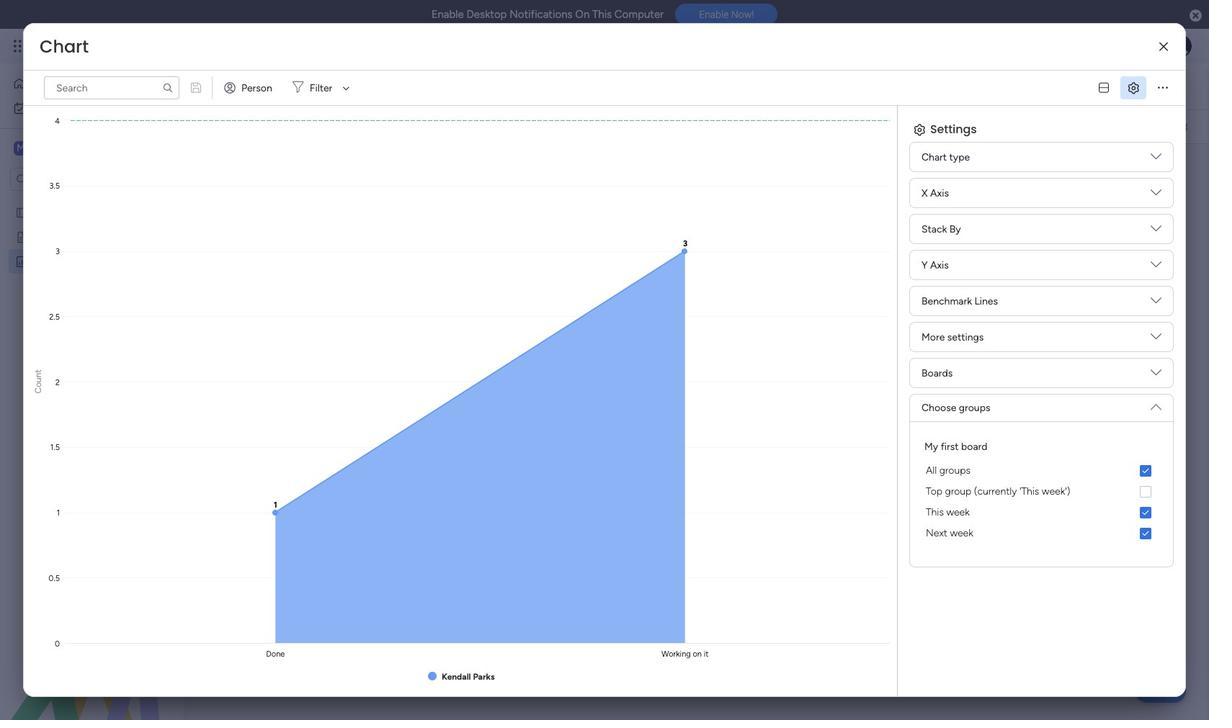 Task type: vqa. For each thing, say whether or not it's contained in the screenshot.
dapulse dropdown down arrow icon
yes



Task type: describe. For each thing, give the bounding box(es) containing it.
board inside 1 connected board popup button
[[383, 120, 409, 133]]

view button
[[640, 75, 675, 98]]

widget
[[255, 120, 287, 133]]

next
[[926, 527, 948, 540]]

my inside heading
[[925, 441, 938, 453]]

my work link
[[9, 97, 175, 120]]

add widget
[[234, 120, 287, 133]]

public board image
[[15, 230, 29, 244]]

my first board heading
[[925, 440, 988, 455]]

new inside list box
[[34, 255, 55, 267]]

dashboard inside banner
[[271, 70, 398, 102]]

filter for arrow down image on the right of page
[[696, 121, 718, 133]]

boards
[[922, 367, 953, 379]]

0 horizontal spatial this
[[592, 8, 612, 21]]

this week
[[926, 507, 970, 519]]

help button
[[1136, 680, 1186, 703]]

settings image
[[1175, 119, 1189, 134]]

notifications
[[510, 8, 573, 21]]

dashboard inside list box
[[57, 255, 106, 267]]

lottie animation image
[[0, 575, 184, 721]]

main
[[33, 141, 58, 155]]

public dashboard image
[[15, 254, 29, 268]]

week')
[[1042, 486, 1070, 498]]

person for filter dashboard by text search box the person popup button
[[241, 82, 272, 94]]

main workspace
[[33, 141, 118, 155]]

share button
[[1092, 74, 1152, 97]]

my first board element containing top group (currently 'this week')
[[922, 481, 1162, 502]]

my inside "option"
[[33, 102, 47, 114]]

person button for filter dashboard by text search field
[[604, 115, 667, 138]]

week for next week
[[950, 527, 973, 540]]

dapulse dropdown down arrow image for y axis
[[1151, 259, 1162, 276]]

board inside my first board heading
[[961, 441, 988, 453]]

arrow down image
[[723, 118, 741, 135]]

'this
[[1020, 486, 1039, 498]]

first inside heading
[[941, 441, 959, 453]]

top group (currently 'this week')
[[926, 486, 1070, 498]]

more dots image
[[1158, 83, 1168, 93]]

now!
[[731, 9, 754, 20]]

my first board inside group
[[925, 441, 988, 453]]

notes
[[74, 231, 101, 243]]

arrow down image
[[338, 79, 355, 97]]

workspace
[[61, 141, 118, 155]]

first inside list box
[[50, 206, 68, 218]]

all
[[926, 465, 937, 477]]

y axis
[[922, 259, 949, 271]]

select product image
[[13, 39, 27, 53]]

none search field inside new dashboard banner
[[430, 115, 565, 138]]

week for this week
[[946, 507, 970, 519]]

my first board inside list box
[[34, 206, 97, 218]]

groups for choose groups
[[959, 402, 990, 414]]

(currently
[[974, 486, 1017, 498]]

more
[[922, 331, 945, 343]]

group
[[945, 486, 972, 498]]

dapulse x slim image
[[1159, 41, 1168, 52]]

v2 split view image
[[1099, 83, 1109, 93]]

filter for arrow down icon on the left top of page
[[310, 82, 332, 94]]

my first board group containing my first board
[[922, 440, 1162, 544]]

type
[[949, 151, 970, 163]]

next week
[[926, 527, 973, 540]]

dapulse dropdown down arrow image for choose groups
[[1151, 396, 1162, 413]]

enable now! button
[[675, 4, 778, 25]]

monday
[[64, 37, 114, 54]]

search image
[[548, 121, 560, 133]]

Chart field
[[36, 35, 92, 58]]

home
[[32, 77, 59, 89]]

monday button
[[37, 27, 230, 65]]

share
[[1119, 79, 1145, 92]]



Task type: locate. For each thing, give the bounding box(es) containing it.
next week option
[[922, 523, 1162, 544]]

by
[[950, 223, 961, 235]]

2 dapulse dropdown down arrow image from the top
[[1151, 187, 1162, 204]]

enable left desktop
[[431, 8, 464, 21]]

0 vertical spatial week
[[946, 507, 970, 519]]

my work
[[33, 102, 71, 114]]

None search field
[[44, 76, 179, 99]]

0 horizontal spatial filter button
[[287, 76, 355, 99]]

1 vertical spatial axis
[[930, 259, 949, 271]]

chart
[[40, 35, 89, 58], [922, 151, 947, 163]]

0 horizontal spatial dashboard
[[57, 255, 106, 267]]

0 vertical spatial board
[[383, 120, 409, 133]]

enable now!
[[699, 9, 754, 20]]

1
[[325, 120, 329, 133]]

first up meeting
[[50, 206, 68, 218]]

my left work
[[33, 102, 47, 114]]

0 vertical spatial first
[[50, 206, 68, 218]]

dapulse dropdown down arrow image for benchmark lines
[[1151, 295, 1162, 312]]

this week option
[[922, 502, 1162, 523]]

Filter dashboard by text search field
[[430, 115, 565, 138]]

1 horizontal spatial board
[[383, 120, 409, 133]]

1 connected board
[[325, 120, 409, 133]]

1 vertical spatial filter
[[696, 121, 718, 133]]

my first board
[[34, 206, 97, 218], [925, 441, 988, 453]]

dapulse dropdown down arrow image for stack by
[[1151, 223, 1162, 240]]

0 vertical spatial axis
[[930, 187, 949, 199]]

week right next at bottom
[[950, 527, 973, 540]]

week down group
[[946, 507, 970, 519]]

filter button up the 1
[[287, 76, 355, 99]]

1 horizontal spatial filter
[[696, 121, 718, 133]]

enable for enable desktop notifications on this computer
[[431, 8, 464, 21]]

filter left arrow down icon on the left top of page
[[310, 82, 332, 94]]

new
[[217, 70, 266, 102], [34, 255, 55, 267]]

0 vertical spatial dashboard
[[271, 70, 398, 102]]

groups inside my first board group
[[939, 465, 971, 477]]

week
[[946, 507, 970, 519], [950, 527, 973, 540]]

1 horizontal spatial chart
[[922, 151, 947, 163]]

person down view button
[[627, 121, 658, 133]]

list box
[[0, 197, 184, 468]]

home link
[[9, 72, 175, 95]]

board up "notes"
[[71, 206, 97, 218]]

dashboard up the 1
[[271, 70, 398, 102]]

settings
[[930, 121, 977, 138]]

meeting notes
[[34, 231, 101, 243]]

x axis
[[922, 187, 949, 199]]

0 horizontal spatial enable
[[431, 8, 464, 21]]

m
[[17, 142, 25, 154]]

kendall parks image
[[1169, 35, 1192, 58]]

person button for filter dashboard by text search box
[[218, 76, 281, 99]]

board up all groups
[[961, 441, 988, 453]]

filter button down view button
[[673, 115, 741, 138]]

0 vertical spatial groups
[[959, 402, 990, 414]]

chart type
[[922, 151, 970, 163]]

my first board element containing all groups
[[922, 460, 1162, 481]]

1 vertical spatial dashboard
[[57, 255, 106, 267]]

chart up 'home'
[[40, 35, 89, 58]]

y
[[922, 259, 928, 271]]

option
[[0, 199, 184, 202]]

1 vertical spatial chart
[[922, 151, 947, 163]]

4 dapulse dropdown down arrow image from the top
[[1151, 259, 1162, 276]]

choose
[[922, 402, 956, 414]]

desktop
[[467, 8, 507, 21]]

this inside option
[[926, 507, 944, 519]]

person button down view button
[[604, 115, 667, 138]]

new up add
[[217, 70, 266, 102]]

my first board up meeting notes
[[34, 206, 97, 218]]

benchmark lines
[[922, 295, 998, 307]]

1 vertical spatial person button
[[604, 115, 667, 138]]

person
[[241, 82, 272, 94], [627, 121, 658, 133]]

on
[[575, 8, 590, 21]]

0 vertical spatial person button
[[218, 76, 281, 99]]

search image
[[162, 82, 174, 94]]

0 vertical spatial my
[[33, 102, 47, 114]]

1 my first board group from the top
[[922, 440, 1162, 544]]

0 horizontal spatial filter
[[310, 82, 332, 94]]

my work option
[[9, 97, 175, 120]]

0 vertical spatial my first board
[[34, 206, 97, 218]]

chart left type
[[922, 151, 947, 163]]

enable
[[431, 8, 464, 21], [699, 9, 729, 20]]

add
[[234, 120, 253, 133]]

2 my first board group from the top
[[922, 502, 1162, 544]]

groups up group
[[939, 465, 971, 477]]

my up all
[[925, 441, 938, 453]]

1 horizontal spatial first
[[941, 441, 959, 453]]

1 horizontal spatial my first board
[[925, 441, 988, 453]]

dapulse dropdown down arrow image for more settings
[[1151, 331, 1162, 348]]

add to favorites image
[[409, 79, 424, 93]]

Search in workspace field
[[30, 171, 120, 188]]

my right public board image at the left top of the page
[[34, 206, 48, 218]]

settings
[[947, 331, 984, 343]]

1 horizontal spatial new
[[217, 70, 266, 102]]

meeting
[[34, 231, 71, 243]]

1 dapulse dropdown down arrow image from the top
[[1151, 151, 1162, 168]]

first
[[50, 206, 68, 218], [941, 441, 959, 453]]

filter button
[[287, 76, 355, 99], [673, 115, 741, 138]]

my inside list box
[[34, 206, 48, 218]]

0 horizontal spatial my first board
[[34, 206, 97, 218]]

dapulse dropdown down arrow image
[[1151, 151, 1162, 168], [1151, 187, 1162, 204], [1151, 223, 1162, 240], [1151, 259, 1162, 276], [1151, 295, 1162, 312], [1151, 331, 1162, 348], [1151, 396, 1162, 413]]

1 vertical spatial first
[[941, 441, 959, 453]]

enable left "now!"
[[699, 9, 729, 20]]

filter button for filter dashboard by text search box the person popup button
[[287, 76, 355, 99]]

axis
[[930, 187, 949, 199], [930, 259, 949, 271]]

enable for enable now!
[[699, 9, 729, 20]]

axis right y
[[930, 259, 949, 271]]

dapulse close image
[[1190, 9, 1202, 23]]

add widget button
[[208, 115, 292, 138]]

person button
[[218, 76, 281, 99], [604, 115, 667, 138]]

week inside option
[[946, 507, 970, 519]]

list box containing my first board
[[0, 197, 184, 468]]

1 my first board element from the top
[[922, 460, 1162, 481]]

workspace image
[[14, 141, 28, 156]]

1 vertical spatial person
[[627, 121, 658, 133]]

0 horizontal spatial first
[[50, 206, 68, 218]]

this right on
[[592, 8, 612, 21]]

axis right x
[[930, 187, 949, 199]]

top
[[926, 486, 943, 498]]

2 horizontal spatial board
[[961, 441, 988, 453]]

new right public dashboard "image"
[[34, 255, 55, 267]]

0 vertical spatial chart
[[40, 35, 89, 58]]

dashboard
[[271, 70, 398, 102], [57, 255, 106, 267]]

filter
[[310, 82, 332, 94], [696, 121, 718, 133]]

lottie animation element
[[0, 575, 184, 721]]

board right 'connected'
[[383, 120, 409, 133]]

2 vertical spatial board
[[961, 441, 988, 453]]

new dashboard down meeting notes
[[34, 255, 106, 267]]

0 horizontal spatial chart
[[40, 35, 89, 58]]

0 horizontal spatial board
[[71, 206, 97, 218]]

0 vertical spatial new
[[217, 70, 266, 102]]

week inside option
[[950, 527, 973, 540]]

0 horizontal spatial new dashboard
[[34, 255, 106, 267]]

1 horizontal spatial this
[[926, 507, 944, 519]]

1 vertical spatial week
[[950, 527, 973, 540]]

choose groups
[[922, 402, 990, 414]]

first up all groups
[[941, 441, 959, 453]]

board
[[383, 120, 409, 133], [71, 206, 97, 218], [961, 441, 988, 453]]

chart for chart type
[[922, 151, 947, 163]]

person inside new dashboard banner
[[627, 121, 658, 133]]

board inside list box
[[71, 206, 97, 218]]

0 vertical spatial filter button
[[287, 76, 355, 99]]

New Dashboard field
[[213, 70, 401, 102]]

enable desktop notifications on this computer
[[431, 8, 664, 21]]

more settings
[[922, 331, 984, 343]]

3 dapulse dropdown down arrow image from the top
[[1151, 223, 1162, 240]]

chart for chart
[[40, 35, 89, 58]]

public board image
[[15, 205, 29, 219]]

1 horizontal spatial enable
[[699, 9, 729, 20]]

1 vertical spatial filter button
[[673, 115, 741, 138]]

workspace selection element
[[14, 140, 120, 159]]

0 vertical spatial filter
[[310, 82, 332, 94]]

groups for all groups
[[939, 465, 971, 477]]

dashboard down "notes"
[[57, 255, 106, 267]]

0 horizontal spatial person button
[[218, 76, 281, 99]]

1 horizontal spatial dashboard
[[271, 70, 398, 102]]

1 horizontal spatial person
[[627, 121, 658, 133]]

person up add widget
[[241, 82, 272, 94]]

1 vertical spatial new
[[34, 255, 55, 267]]

1 horizontal spatial person button
[[604, 115, 667, 138]]

7 dapulse dropdown down arrow image from the top
[[1151, 396, 1162, 413]]

work
[[49, 102, 71, 114]]

Filter dashboard by text search field
[[44, 76, 179, 99]]

this down top
[[926, 507, 944, 519]]

dapulse dropdown down arrow image for chart type
[[1151, 151, 1162, 168]]

groups right choose
[[959, 402, 990, 414]]

my
[[33, 102, 47, 114], [34, 206, 48, 218], [925, 441, 938, 453]]

new dashboard banner
[[191, 63, 1209, 144]]

my first board up all groups
[[925, 441, 988, 453]]

new dashboard inside banner
[[217, 70, 398, 102]]

0 vertical spatial this
[[592, 8, 612, 21]]

1 vertical spatial this
[[926, 507, 944, 519]]

help
[[1148, 684, 1174, 699]]

new inside banner
[[217, 70, 266, 102]]

0 vertical spatial person
[[241, 82, 272, 94]]

connected
[[332, 120, 380, 133]]

x
[[922, 187, 928, 199]]

filter button for the person popup button associated with filter dashboard by text search field
[[673, 115, 741, 138]]

computer
[[615, 8, 664, 21]]

2 vertical spatial my
[[925, 441, 938, 453]]

2 my first board element from the top
[[922, 481, 1162, 502]]

new dashboard inside list box
[[34, 255, 106, 267]]

filter inside new dashboard banner
[[696, 121, 718, 133]]

stack by
[[922, 223, 961, 235]]

stack
[[922, 223, 947, 235]]

1 horizontal spatial new dashboard
[[217, 70, 398, 102]]

this
[[592, 8, 612, 21], [926, 507, 944, 519]]

person button up add widget popup button
[[218, 76, 281, 99]]

1 vertical spatial my
[[34, 206, 48, 218]]

1 vertical spatial new dashboard
[[34, 255, 106, 267]]

1 connected board button
[[298, 115, 415, 138]]

all groups
[[926, 465, 971, 477]]

my first board group containing this week
[[922, 502, 1162, 544]]

axis for x axis
[[930, 187, 949, 199]]

enable inside button
[[699, 9, 729, 20]]

benchmark
[[922, 295, 972, 307]]

dapulse dropdown down arrow image
[[1151, 368, 1162, 384]]

person for the person popup button associated with filter dashboard by text search field
[[627, 121, 658, 133]]

1 vertical spatial board
[[71, 206, 97, 218]]

my first board element
[[922, 460, 1162, 481], [922, 481, 1162, 502]]

lines
[[975, 295, 998, 307]]

view
[[646, 80, 669, 92]]

5 dapulse dropdown down arrow image from the top
[[1151, 295, 1162, 312]]

home option
[[9, 72, 175, 95]]

dapulse dropdown down arrow image for x axis
[[1151, 187, 1162, 204]]

1 horizontal spatial filter button
[[673, 115, 741, 138]]

1 vertical spatial my first board
[[925, 441, 988, 453]]

None search field
[[430, 115, 565, 138]]

groups
[[959, 402, 990, 414], [939, 465, 971, 477]]

my first board group
[[922, 440, 1162, 544], [922, 502, 1162, 544]]

axis for y axis
[[930, 259, 949, 271]]

0 horizontal spatial new
[[34, 255, 55, 267]]

new dashboard up the 1
[[217, 70, 398, 102]]

6 dapulse dropdown down arrow image from the top
[[1151, 331, 1162, 348]]

my first board element up the 'this
[[922, 460, 1162, 481]]

0 horizontal spatial person
[[241, 82, 272, 94]]

filter left arrow down image on the right of page
[[696, 121, 718, 133]]

1 vertical spatial groups
[[939, 465, 971, 477]]

new dashboard
[[217, 70, 398, 102], [34, 255, 106, 267]]

0 vertical spatial new dashboard
[[217, 70, 398, 102]]

my first board element up next week option at the bottom of page
[[922, 481, 1162, 502]]



